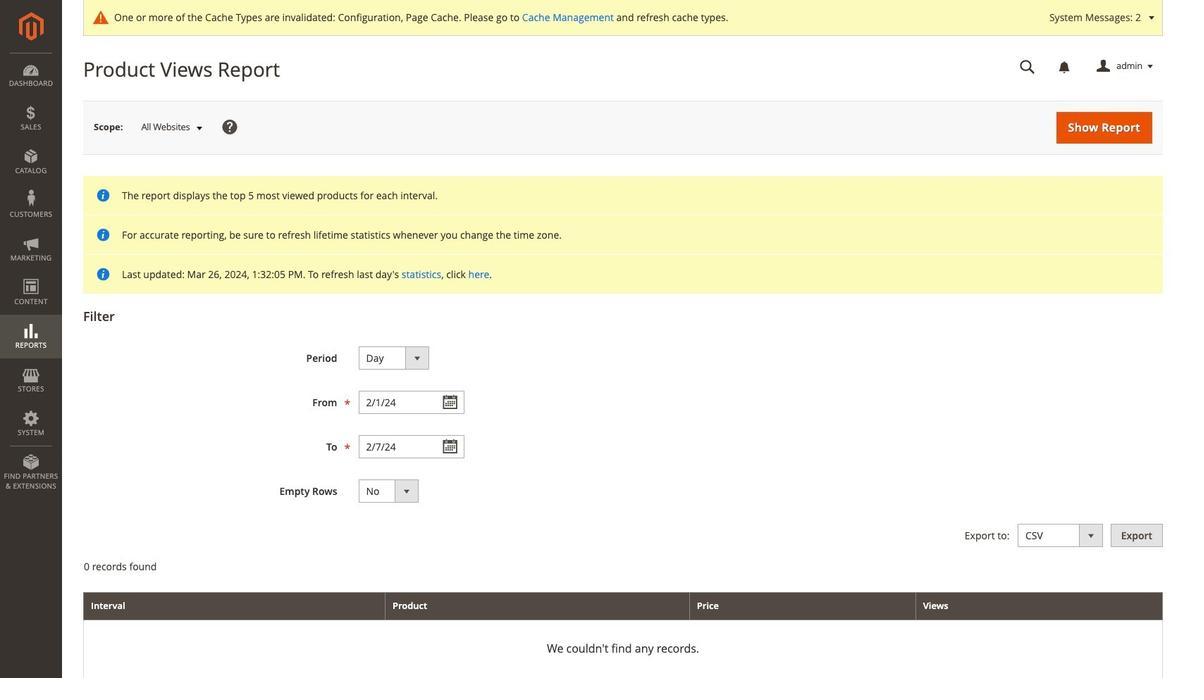 Task type: locate. For each thing, give the bounding box(es) containing it.
menu bar
[[0, 53, 62, 499]]

None text field
[[358, 391, 464, 415]]

None text field
[[1010, 54, 1046, 79], [358, 436, 464, 459], [1010, 54, 1046, 79], [358, 436, 464, 459]]



Task type: describe. For each thing, give the bounding box(es) containing it.
magento admin panel image
[[19, 12, 43, 41]]



